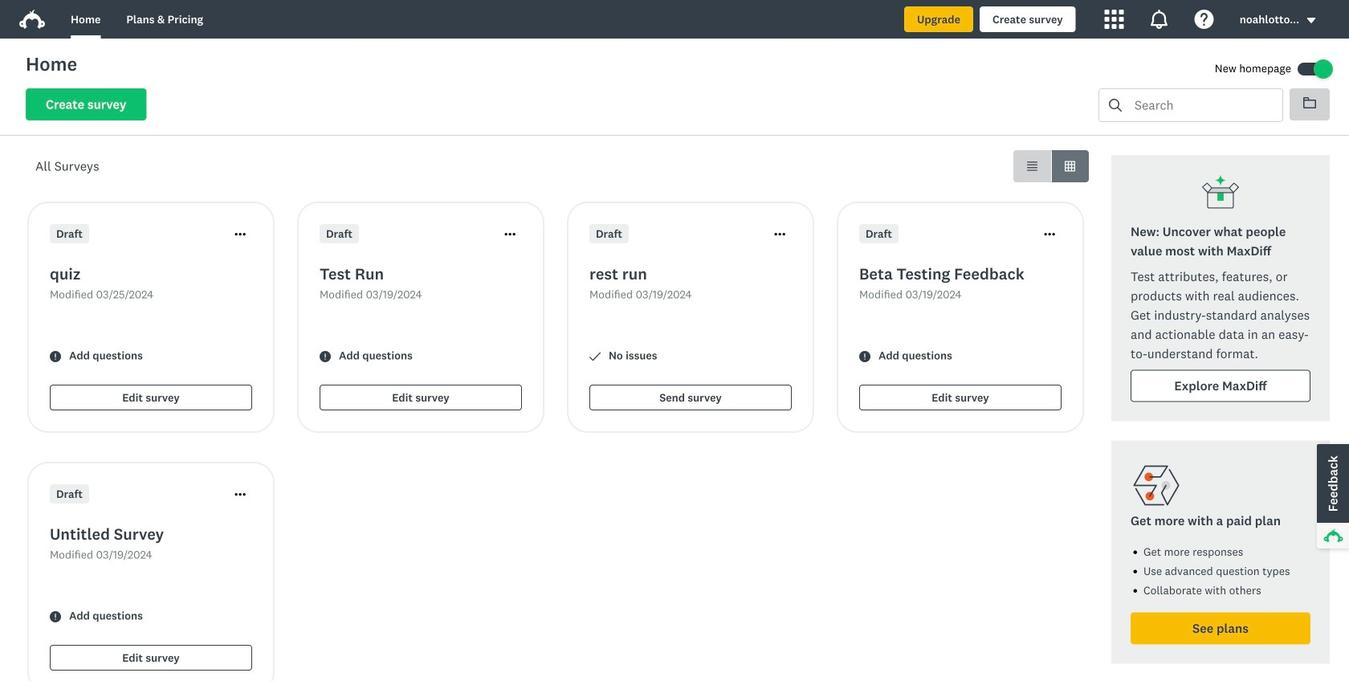 Task type: locate. For each thing, give the bounding box(es) containing it.
warning image
[[50, 351, 61, 362], [860, 351, 871, 362], [50, 611, 61, 623]]

2 brand logo image from the top
[[19, 10, 45, 29]]

dropdown arrow icon image
[[1306, 15, 1317, 26], [1308, 18, 1316, 23]]

no issues image
[[590, 351, 601, 362]]

warning image
[[320, 351, 331, 362]]

Search text field
[[1122, 89, 1283, 121]]

brand logo image
[[19, 6, 45, 32], [19, 10, 45, 29]]

max diff icon image
[[1202, 174, 1240, 213]]

search image
[[1109, 99, 1122, 112]]

group
[[1014, 150, 1089, 182]]

products icon image
[[1105, 10, 1124, 29], [1105, 10, 1124, 29]]

folders image
[[1304, 96, 1317, 109]]

1 brand logo image from the top
[[19, 6, 45, 32]]



Task type: vqa. For each thing, say whether or not it's contained in the screenshot.
Search image
yes



Task type: describe. For each thing, give the bounding box(es) containing it.
notification center icon image
[[1150, 10, 1169, 29]]

folders image
[[1304, 97, 1317, 108]]

search image
[[1109, 99, 1122, 112]]

response based pricing icon image
[[1131, 460, 1182, 511]]

help icon image
[[1195, 10, 1214, 29]]



